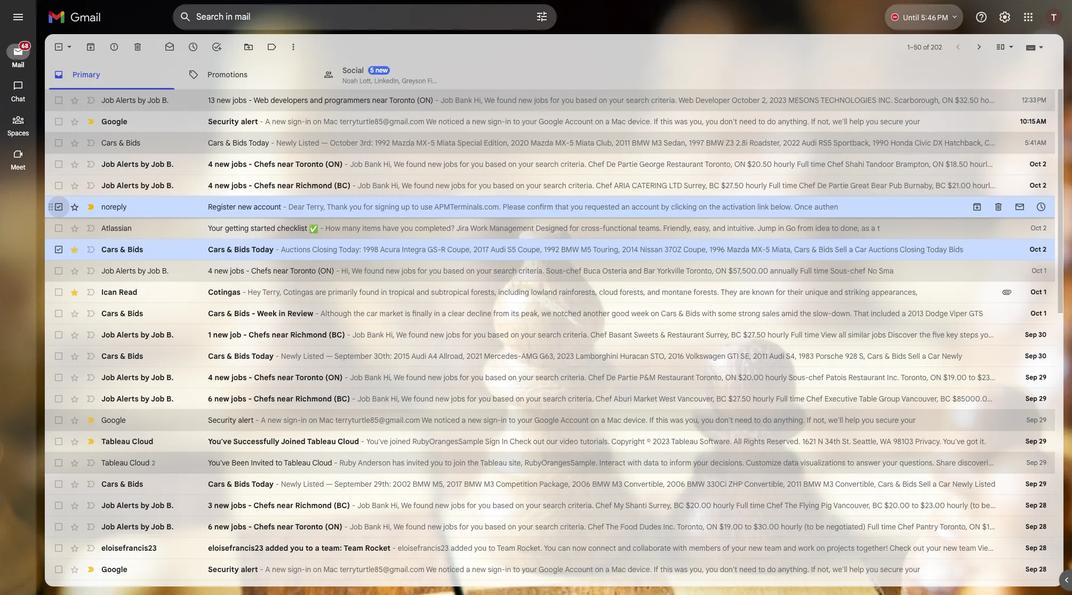 Task type: describe. For each thing, give the bounding box(es) containing it.
2 convertible, from the left
[[745, 480, 785, 489]]

$27.50 for vancouver,
[[729, 394, 751, 404]]

checklist
[[277, 224, 307, 233]]

restaurant for george
[[667, 160, 704, 169]]

chefs for 4 new jobs - chefs near toronto (on) - job bank hi, we found new jobs for you based on your search criteria. chef de partie george restaurant toronto, on $20.50 hourly full time chef shahi tandoor brampton, on $18.50 hourly full time chef
[[254, 160, 275, 169]]

how
[[325, 224, 340, 233]]

m5
[[581, 245, 592, 255]]

toggle split pane mode image
[[996, 42, 1006, 52]]

friendly,
[[664, 224, 692, 233]]

oct for cars & bids - week in review - although the car market is finally in a clear decline from its peak, we notched another good week on cars & bids with some strong sales amid the slow-down. that included a 2013 dodge viper gts
[[1031, 309, 1042, 317]]

to up rights
[[754, 416, 761, 425]]

patois
[[826, 373, 847, 383]]

cloud up ruby
[[338, 437, 359, 447]]

finally
[[412, 309, 432, 319]]

1 horizontal spatial $19.00
[[944, 373, 967, 383]]

12 row from the top
[[45, 324, 1055, 346]]

1 vertical spatial 2017
[[447, 480, 462, 489]]

security for 29
[[208, 416, 236, 425]]

shanti
[[626, 501, 647, 511]]

aburi
[[614, 394, 632, 404]]

visualizations
[[801, 458, 846, 468]]

0 horizontal spatial 2011
[[616, 138, 630, 148]]

the right join
[[468, 458, 479, 468]]

porsche
[[816, 352, 844, 361]]

2,
[[762, 96, 768, 105]]

5 left the "miata,"
[[766, 245, 770, 255]]

listed down discoveries
[[975, 480, 996, 489]]

hourly down '330ci'
[[713, 501, 735, 511]]

tableau up tableau cloud 2
[[101, 437, 130, 447]]

found for job bank hi, we found new jobs for you based on your search criteria. chef aburi market west vancouver, bc $27.50 hourly full time chef executive table group vancouver, bc $85000.00 annually full time
[[414, 394, 434, 404]]

to down $30.00
[[759, 565, 766, 575]]

1 vertical spatial inc.
[[663, 522, 676, 532]]

0 vertical spatial noticed
[[439, 117, 464, 126]]

full up reserved. in the bottom right of the page
[[776, 394, 788, 404]]

by for 6 new jobs - chefs near richmond (bc) - job bank hi, we found new jobs for you based on your search criteria. chef aburi market west vancouver, bc $27.50 hourly full time chef executive table group vancouver, bc $85000.00 annually full time
[[141, 394, 150, 404]]

you've up anderson on the left
[[366, 437, 388, 447]]

based for surrey,
[[493, 501, 514, 511]]

— for 30th:
[[326, 352, 333, 361]]

settings image
[[999, 11, 1012, 23]]

hourly right '$21.00'
[[973, 181, 994, 190]]

together!
[[857, 544, 888, 553]]

bmw up the flying
[[804, 480, 822, 489]]

chef left aburi
[[596, 394, 612, 404]]

criteria. for george
[[561, 160, 587, 169]]

1 vertical spatial sell
[[908, 352, 920, 361]]

search for george
[[536, 160, 559, 169]]

can
[[558, 544, 571, 553]]

roadster,
[[750, 138, 782, 148]]

to left put
[[998, 458, 1005, 468]]

hatchback,
[[945, 138, 983, 148]]

full right $18.50 on the top of page
[[994, 160, 1005, 169]]

(bc) for 6 new jobs - chefs near richmond (bc)
[[334, 394, 350, 404]]

1 job alerts by job b. from the top
[[101, 96, 169, 105]]

to left $30.00
[[745, 522, 752, 532]]

5 left special
[[431, 138, 435, 148]]

lowland
[[531, 288, 557, 297]]

decisions.
[[711, 458, 744, 468]]

0 horizontal spatial vancouver,
[[678, 394, 715, 404]]

chefs for 4 new jobs - chefs near toronto (on) - hi, we found new jobs for you based on your search criteria. sous-chef buca osteria and bar yorkville toronto, on $57,500.00 annually full time sous-chef no sma
[[251, 266, 271, 276]]

1 horizontal spatial mx-
[[555, 138, 570, 148]]

cloud down tableau cloud
[[130, 458, 150, 468]]

1 horizontal spatial $23.00
[[978, 373, 1002, 383]]

m3 up my
[[612, 480, 623, 489]]

if down collaborate
[[654, 565, 659, 575]]

invited
[[251, 458, 274, 468]]

2 horizontal spatial 2011
[[787, 480, 802, 489]]

chef left executive
[[807, 394, 823, 404]]

touring,
[[593, 245, 620, 255]]

bmw left z3
[[706, 138, 724, 148]]

to up 2020
[[513, 117, 520, 126]]

1 vertical spatial view
[[978, 544, 994, 553]]

you've successfully joined tableau cloud - you've joined rubyorangessample sign in check out our video tutorials. copyright © 2023 tableau software. all rights reserved. 1621 n 34th st. seattle, wa 98103 privacy. you've got it.
[[208, 437, 986, 447]]

68
[[22, 42, 28, 50]]

search for dudes
[[535, 522, 558, 532]]

20 row from the top
[[45, 495, 1055, 516]]

if up 1621 on the bottom right of the page
[[807, 416, 812, 425]]

hourly down the 's4,'
[[766, 373, 787, 383]]

28 for security alert - a new sign-in on mac terryturtle85@gmail.com we noticed a new sign-in to your google account on a mac device. if this was you, you don't need to do anything. if not, we'll help you secure your
[[1039, 566, 1047, 574]]

0 horizontal spatial mazda
[[392, 138, 415, 148]]

2016
[[668, 352, 684, 361]]

to left inform
[[661, 458, 668, 468]]

0 horizontal spatial chef
[[566, 266, 582, 276]]

2 vertical spatial with
[[673, 544, 687, 553]]

✅ image
[[309, 225, 318, 234]]

2 auctions from the left
[[869, 245, 898, 255]]

register
[[208, 202, 236, 212]]

17 row from the top
[[45, 431, 1055, 452]]

m5,
[[433, 480, 445, 489]]

1 web from the left
[[254, 96, 269, 105]]

inform
[[670, 458, 692, 468]]

functional
[[603, 224, 637, 233]]

criteria. for west
[[568, 394, 594, 404]]

1 horizontal spatial sous-
[[789, 373, 809, 383]]

5 inside tab
[[370, 66, 374, 74]]

account for 28
[[565, 565, 593, 575]]

the left five
[[920, 330, 931, 340]]

tutorials.
[[580, 437, 610, 447]]

r
[[441, 245, 446, 255]]

near for job bank hi, we found new jobs for you based on your search criteria. chef aria catering ltd surrey, bc $27.50 hourly full time chef de partie great bear pub burnaby, bc $21.00 hourly full time chef la
[[277, 181, 294, 190]]

1 convertible, from the left
[[624, 480, 665, 489]]

0 horizontal spatial $20.00
[[686, 501, 711, 511]]

b. for 4 new jobs - chefs near toronto (on) - hi, we found new jobs for you based on your search criteria. sous-chef buca osteria and bar yorkville toronto, on $57,500.00 annually full time sous-chef no sma
[[162, 266, 169, 276]]

0 vertical spatial alert
[[241, 117, 258, 126]]

gts
[[969, 309, 983, 319]]

to up site,
[[509, 416, 516, 425]]

2 closing from the left
[[900, 245, 925, 255]]

jump
[[758, 224, 777, 233]]

0 vertical spatial from
[[798, 224, 814, 233]]

1 account from the left
[[254, 202, 281, 212]]

to left join
[[445, 458, 452, 468]]

gmail image
[[48, 6, 106, 28]]

audi left rs5
[[802, 138, 817, 148]]

we'll for 10:15 am
[[833, 117, 848, 126]]

370z
[[665, 245, 682, 255]]

on down the gti
[[726, 373, 737, 383]]

0 vertical spatial inc.
[[887, 373, 900, 383]]

chefs for 6 new jobs - chefs near toronto (on) - job bank hi, we found new jobs for you based on your search criteria. chef the food dudes inc. toronto, on $19.00 to $30.00 hourly (to be negotiated) full time chef pantry toronto, on $19.00 to $22.50
[[254, 522, 275, 532]]

1 horizontal spatial vancouver,
[[834, 501, 871, 511]]

4 new jobs - chefs near toronto (on) - job bank hi, we found new jobs for you based on your search criteria. chef de partie p&m restaurant toronto, on $20.00 hourly sous-chef patois restaurant inc. toronto, on $19.00 to $23.00 hourly (
[[208, 373, 1030, 383]]

by for 3 new jobs - chefs near richmond (bc) - job bank hi, we found new jobs for you based on your search criteria. chef my shanti surrey, bc $20.00 hourly full time chef the flying pig vancouver, bc $20.00 to $23.00 hourly (to be negotiated) full
[[141, 501, 150, 511]]

bmw up george
[[632, 138, 650, 148]]

29 for you've successfully joined tableau cloud - you've joined rubyorangessample sign in check out our video tutorials. copyright © 2023 tableau software. all rights reserved. 1621 n 34th st. seattle, wa 98103 privacy. you've got it.
[[1039, 438, 1047, 446]]

mail
[[12, 61, 24, 69]]

dx
[[933, 138, 943, 148]]

0 vertical spatial with
[[702, 309, 716, 319]]

meet heading
[[0, 163, 36, 172]]

4 new jobs - chefs near toronto (on) - job bank hi, we found new jobs for you based on your search criteria. chef de partie george restaurant toronto, on $20.50 hourly full time chef shahi tandoor brampton, on $18.50 hourly full time chef
[[208, 160, 1040, 169]]

not, for 10:15 am
[[818, 117, 831, 126]]

sell for auctions
[[835, 245, 847, 255]]

newly down discoveries
[[953, 480, 973, 489]]

unique
[[805, 288, 828, 297]]

bc up the gti
[[731, 330, 741, 340]]

primarily
[[328, 288, 358, 297]]

2 horizontal spatial mazda
[[727, 245, 750, 255]]

the right amid
[[800, 309, 811, 319]]

near for hi, we found new jobs for you based on your search criteria. sous-chef buca osteria and bar yorkville toronto, on $57,500.00 annually full time sous-chef no sma
[[273, 266, 289, 276]]

chef left pantry
[[898, 522, 915, 532]]

atlassian
[[101, 224, 132, 233]]

software.
[[700, 437, 732, 447]]

row containing noreply
[[45, 196, 1055, 218]]

1 closing from the left
[[312, 245, 337, 255]]

1 vertical spatial car
[[928, 352, 940, 361]]

tab list containing social
[[45, 60, 1064, 90]]

rainforests,
[[559, 288, 597, 297]]

sign
[[485, 437, 500, 447]]

social
[[343, 65, 364, 75]]

0 vertical spatial a
[[265, 117, 270, 126]]

richmond for 6 new jobs - chefs near richmond (bc)
[[295, 394, 332, 404]]

©
[[647, 437, 651, 447]]

(on) for job bank hi, we found new jobs for you based on your search criteria. chef de partie george restaurant toronto, on $20.50 hourly full time chef shahi tandoor brampton, on $18.50 hourly full time chef
[[325, 160, 343, 169]]

noticed for 29
[[434, 416, 460, 425]]

30 for cars & bids today - newly listed — september 30th: 2015 audi a4 allroad, 2021 mercedes-amg g63, 2023 lamborghini huracan sto, 2016 volkswagen gti se, 2011 audi s4, 1983 porsche 928 s, cars & bids sell a car newly
[[1039, 352, 1047, 360]]

Search in mail search field
[[173, 4, 557, 30]]

hourly down 2022
[[774, 160, 795, 169]]

car for auctions
[[855, 245, 867, 255]]

11 row from the top
[[45, 303, 1055, 324]]

found for job bank hi, we found new jobs for you based on your search criteria. chef my shanti surrey, bc $20.00 hourly full time chef the flying pig vancouver, bc $20.00 to $23.00 hourly (to be negotiated) full
[[414, 501, 433, 511]]

full down 2022
[[797, 160, 809, 169]]

1 horizontal spatial out
[[913, 544, 925, 553]]

catering
[[632, 181, 667, 190]]

2 miata from the left
[[576, 138, 595, 148]]

sep 29 for security alert - a new sign-in on mac terryturtle85@gmail.com we noticed a new sign-in to your google account on a mac device. if this was you, you don't need to do anything. if not, we'll help you secure your
[[1027, 416, 1047, 424]]

chef up lamborghini
[[591, 330, 607, 340]]

bc left '$21.00'
[[936, 181, 946, 190]]

2 inside tableau cloud 2
[[152, 459, 155, 467]]

authen
[[815, 202, 839, 212]]

1983
[[799, 352, 814, 361]]

hi, for job bank hi, we found new jobs for you based on your search criteria. chef my shanti surrey, bc $20.00 hourly full time chef the flying pig vancouver, bc $20.00 to $23.00 hourly (to be negotiated) full
[[391, 501, 400, 511]]

device. for 29
[[624, 416, 648, 425]]

1 horizontal spatial 2017
[[474, 245, 489, 255]]

more image
[[288, 42, 299, 52]]

0 horizontal spatial mx-
[[416, 138, 431, 148]]

and down 6 new jobs - chefs near toronto (on) - job bank hi, we found new jobs for you based on your search criteria. chef the food dudes inc. toronto, on $19.00 to $30.00 hourly (to be negotiated) full time chef pantry toronto, on $19.00 to $22.50
[[618, 544, 631, 553]]

0 horizontal spatial negotiated)
[[826, 522, 866, 532]]

to down 2,
[[759, 117, 766, 126]]

mark as read image
[[164, 42, 175, 52]]

has attachment image
[[1002, 287, 1013, 298]]

brampton,
[[896, 160, 931, 169]]

getting
[[225, 224, 249, 233]]

to right 'up'
[[412, 202, 419, 212]]

share
[[937, 458, 956, 468]]

1 horizontal spatial check
[[890, 544, 912, 553]]

by for 1 new job - chefs near richmond (bc) - job bank hi, we found new jobs for you based on your search criteria. chef basant sweets & restaurant surrey, bc $27.50 hourly full time view all similar jobs discover the five key steps you should
[[141, 330, 150, 340]]

help for sep 28
[[850, 565, 864, 575]]

oct 1 for cotingas - hey terry, cotingas are primarily found in tropical and subtropical forests, including lowland rainforests, cloud forests, and montane forests. they are known for their unique and striking appearances,
[[1031, 288, 1047, 296]]

near for job bank hi, we found new jobs for you based on your search criteria. chef my shanti surrey, bc $20.00 hourly full time chef the flying pig vancouver, bc $20.00 to $23.00 hourly (to be negotiated) full
[[277, 501, 293, 511]]

spaces heading
[[0, 129, 36, 138]]

ican read
[[101, 288, 137, 297]]

report spam image
[[109, 42, 120, 52]]

newly down the key
[[942, 352, 963, 361]]

hourly right "$32.50"
[[981, 96, 1002, 105]]

advanced search options image
[[531, 6, 553, 27]]

1996
[[710, 245, 725, 255]]

cars & bids today - newly listed — october 3rd: 1992 mazda mx-5 miata special edition, 2020 mazda mx-5 miata club, 2011 bmw m3 sedan, 1997 bmw z3 2.8i roadster, 2022 audi rs5 sportback, 1990 honda civic dx hatchback, cars
[[208, 138, 1001, 148]]

osteria
[[603, 266, 627, 276]]

privacy.
[[916, 437, 942, 447]]

2 horizontal spatial $19.00
[[983, 522, 1006, 532]]

19 row from the top
[[45, 474, 1055, 495]]

3 web from the left
[[1034, 96, 1049, 105]]

do for sep 28
[[767, 565, 776, 575]]

toronto for job bank hi, we found new jobs for you based on your search criteria. chef de partie george restaurant toronto, on $20.50 hourly full time chef shahi tandoor brampton, on $18.50 hourly full time chef
[[295, 160, 323, 169]]

its
[[511, 309, 519, 319]]

5 new
[[370, 66, 388, 74]]

not, for sep 28
[[818, 565, 831, 575]]

move to image
[[243, 42, 254, 52]]

full up the 's4,'
[[791, 330, 803, 340]]

2 data from the left
[[784, 458, 799, 468]]

bc right ltd
[[709, 181, 719, 190]]

1 horizontal spatial 2011
[[753, 352, 768, 361]]

cars & bids for cars & bids today - newly listed — september 29th: 2002 bmw m5, 2017 bmw m3 competition package, 2006 bmw m3 convertible, 2006 bmw 330ci zhp convertible, 2011 bmw m3 convertible, cars & bids sell a car newly listed
[[101, 480, 143, 489]]

chef left shahi
[[828, 160, 844, 169]]

0 vertical spatial terry,
[[306, 202, 325, 212]]

to left team:
[[306, 544, 313, 553]]

3 convertible, from the left
[[836, 480, 876, 489]]

package,
[[540, 480, 570, 489]]

we'll for sep 28
[[833, 565, 848, 575]]

don't for sep 28
[[720, 565, 738, 575]]

alert for 28
[[241, 565, 258, 575]]

$85000.00
[[953, 394, 993, 404]]

chef up connect
[[588, 522, 604, 532]]

to right idea
[[832, 224, 839, 233]]

1 row from the top
[[45, 90, 1072, 111]]

car for newly
[[939, 480, 951, 489]]

listed for newly listed — september 30th: 2015 audi a4 allroad, 2021 mercedes-amg g63, 2023 lamborghini huracan sto, 2016 volkswagen gti se, 2011 audi s4, 1983 porsche 928 s, cars & bids sell a car newly
[[303, 352, 324, 361]]

5 left club,
[[570, 138, 574, 148]]

hourly down share
[[947, 501, 968, 511]]

1 vertical spatial $23.00
[[921, 501, 945, 511]]

1 vertical spatial the
[[606, 522, 619, 532]]

4 row from the top
[[45, 154, 1055, 175]]

1 vertical spatial 1992
[[544, 245, 559, 255]]

row containing atlassian
[[45, 218, 1055, 239]]

0 vertical spatial device.
[[628, 117, 652, 126]]

device. for 28
[[628, 565, 652, 575]]

2 horizontal spatial mx-
[[752, 245, 766, 255]]

key
[[947, 330, 958, 340]]

customize
[[746, 458, 782, 468]]

1 vertical spatial with
[[628, 458, 642, 468]]

partie for $20.00
[[618, 373, 638, 383]]

is
[[405, 309, 411, 319]]

2 cotingas from the left
[[283, 288, 313, 297]]

— for 29th:
[[326, 480, 333, 489]]

m3 left competition at the bottom of the page
[[484, 480, 494, 489]]

0 vertical spatial 1992
[[375, 138, 390, 148]]

requested
[[585, 202, 620, 212]]

chefs for 3 new jobs - chefs near richmond (bc) - job bank hi, we found new jobs for you based on your search criteria. chef my shanti surrey, bc $20.00 hourly full time chef the flying pig vancouver, bc $20.00 to $23.00 hourly (to be negotiated) full
[[254, 501, 275, 511]]

6 new jobs - chefs near toronto (on) - job bank hi, we found new jobs for you based on your search criteria. chef the food dudes inc. toronto, on $19.00 to $30.00 hourly (to be negotiated) full time chef pantry toronto, on $19.00 to $22.50
[[208, 522, 1040, 532]]

0 vertical spatial surrey,
[[684, 181, 708, 190]]

toronto, down discover
[[901, 373, 929, 383]]

oct 1 for 4 new jobs - chefs near toronto (on) - hi, we found new jobs for you based on your search criteria. sous-chef buca osteria and bar yorkville toronto, on $57,500.00 annually full time sous-chef no sma
[[1032, 267, 1047, 275]]

29 for you've been invited to tableau cloud - ruby anderson has invited you to join the tableau site, rubyorangessample. interact with data to inform your decisions. customize data visualizations to answer your questions. share discoveries to put
[[1040, 459, 1047, 467]]

2 horizontal spatial $20.00
[[885, 501, 910, 511]]

today for newly listed — october 3rd: 1992 mazda mx-5 miata special edition, 2020 mazda mx-5 miata club, 2011 bmw m3 sedan, 1997 bmw z3 2.8i roadster, 2022 audi rs5 sportback, 1990 honda civic dx hatchback, cars
[[249, 138, 269, 148]]

if down 13 new jobs - web developers and programmers  near toronto (on) - job bank hi, we found new jobs for you based on your search criteria. web developer october 2, 2023 mesons technologies inc. scarborough, on $32.50 hourly full time web develo
[[654, 117, 659, 126]]

2.8i
[[736, 138, 748, 148]]

based for p&m
[[485, 373, 506, 383]]

1 horizontal spatial negotiated)
[[992, 501, 1032, 511]]

develo
[[1051, 96, 1072, 105]]

5:41 am
[[1025, 139, 1047, 147]]

their
[[788, 288, 803, 297]]

1 vertical spatial of
[[723, 544, 730, 553]]

pig
[[821, 501, 832, 511]]

m3 left sedan, at top
[[652, 138, 662, 148]]

1 horizontal spatial annually
[[994, 394, 1023, 404]]

hourly right $18.50 on the top of page
[[970, 160, 992, 169]]

Search in mail text field
[[196, 12, 506, 22]]

1 vertical spatial terry,
[[263, 288, 282, 297]]

0 vertical spatial of
[[924, 43, 930, 51]]

0 vertical spatial october
[[732, 96, 760, 105]]

3 new jobs - chefs near richmond (bc) - job bank hi, we found new jobs for you based on your search criteria. chef my shanti surrey, bc $20.00 hourly full time chef the flying pig vancouver, bc $20.00 to $23.00 hourly (to be negotiated) full
[[208, 501, 1045, 511]]

chef left my
[[596, 501, 612, 511]]

full right '$21.00'
[[996, 181, 1008, 190]]

shahi
[[846, 160, 865, 169]]

found for job bank hi, we found new jobs for you based on your search criteria. chef the food dudes inc. toronto, on $19.00 to $30.00 hourly (to be negotiated) full time chef pantry toronto, on $19.00 to $22.50
[[406, 522, 426, 532]]

on left $18.50 on the top of page
[[933, 160, 944, 169]]

bmw left m5,
[[413, 480, 431, 489]]

and down bar
[[647, 288, 660, 297]]

1 vertical spatial de
[[818, 181, 827, 190]]

bc left $85000.00
[[941, 394, 951, 404]]

98103
[[894, 437, 914, 447]]

1 vertical spatial from
[[493, 309, 509, 319]]

2 horizontal spatial chef
[[851, 266, 866, 276]]

29th:
[[374, 480, 391, 489]]

full up unique
[[800, 266, 812, 276]]

and right easy,
[[713, 224, 726, 233]]

tableau right joined
[[307, 437, 336, 447]]

on left "$32.50"
[[942, 96, 953, 105]]

bank for job bank hi, we found new jobs for you based on your search criteria. chef aburi market west vancouver, bc $27.50 hourly full time chef executive table group vancouver, bc $85000.00 annually full time
[[372, 394, 389, 404]]

to left rocket.
[[489, 544, 495, 553]]

archive image
[[85, 42, 96, 52]]

2 horizontal spatial sous-
[[831, 266, 851, 276]]

criteria. up sedan, at top
[[651, 96, 677, 105]]

1 forests, from the left
[[471, 288, 497, 297]]

1 horizontal spatial the
[[785, 501, 798, 511]]

rubyorangessample
[[413, 437, 484, 447]]

great
[[851, 181, 870, 190]]

today for newly listed — september 30th: 2015 audi a4 allroad, 2021 mercedes-amg g63, 2023 lamborghini huracan sto, 2016 volkswagen gti se, 2011 audi s4, 1983 porsche 928 s, cars & bids sell a car newly
[[252, 352, 274, 361]]

toronto, right pantry
[[940, 522, 968, 532]]

2 horizontal spatial vancouver,
[[902, 394, 939, 404]]

$27.50 for surrey,
[[721, 181, 744, 190]]

clear
[[448, 309, 465, 319]]

by for 4 new jobs - chefs near toronto (on) - job bank hi, we found new jobs for you based on your search criteria. chef de partie george restaurant toronto, on $20.50 hourly full time chef shahi tandoor brampton, on $18.50 hourly full time chef
[[141, 160, 150, 169]]

full down zhp
[[737, 501, 748, 511]]

criteria. for ltd
[[569, 181, 594, 190]]

2 account from the left
[[632, 202, 659, 212]]

330ci
[[707, 480, 727, 489]]

chef down cars & bids today - newly listed — october 3rd: 1992 mazda mx-5 miata special edition, 2020 mazda mx-5 miata club, 2011 bmw m3 sedan, 1997 bmw z3 2.8i roadster, 2022 audi rs5 sportback, 1990 honda civic dx hatchback, cars
[[588, 160, 605, 169]]

eloisefrancis23 for eloisefrancis23 added you to a team: team rocket - eloisefrancis23 added you to team rocket. you can now connect and collaborate with members of your new team and work on projects together! check out your new team view team
[[208, 544, 263, 553]]

1 vertical spatial (to
[[804, 522, 814, 532]]

thu, sep 28, 2023, 2:35 pm element
[[1026, 586, 1047, 595]]

1 horizontal spatial mazda
[[531, 138, 553, 148]]

chef left aria
[[596, 181, 613, 190]]

ican
[[101, 288, 117, 297]]

2002
[[393, 480, 411, 489]]

0 horizontal spatial sous-
[[546, 266, 566, 276]]

tableau cloud 2
[[101, 458, 155, 468]]

oct 1 for cars & bids - week in review - although the car market is finally in a clear decline from its peak, we notched another good week on cars & bids with some strong sales amid the slow-down. that included a 2013 dodge viper gts
[[1031, 309, 1047, 317]]

chefs for 4 new jobs - chefs near richmond (bc) - job bank hi, we found new jobs for you based on your search criteria. chef aria catering ltd surrey, bc $27.50 hourly full time chef de partie great bear pub burnaby, bc $21.00 hourly full time chef la
[[254, 181, 275, 190]]

need for sep 29
[[735, 416, 752, 425]]

full down (
[[1025, 394, 1036, 404]]

sep 29 for you've successfully joined tableau cloud - you've joined rubyorangessample sign in check out our video tutorials. copyright © 2023 tableau software. all rights reserved. 1621 n 34th st. seattle, wa 98103 privacy. you've got it.
[[1026, 438, 1047, 446]]

navigation containing mail
[[0, 34, 37, 595]]

0 vertical spatial check
[[510, 437, 531, 447]]

cross-
[[581, 224, 603, 233]]

you've left successfully
[[208, 437, 232, 447]]

2 horizontal spatial 2023
[[770, 96, 787, 105]]

audi left s5
[[491, 245, 506, 255]]

1 vertical spatial surrey,
[[706, 330, 730, 340]]

need for 10:15 am
[[740, 117, 757, 126]]

hourly down sales
[[768, 330, 789, 340]]

3rd:
[[360, 138, 373, 148]]

0 horizontal spatial october
[[330, 138, 358, 148]]

oct for cotingas - hey terry, cotingas are primarily found in tropical and subtropical forests, including lowland rainforests, cloud forests, and montane forests. they are known for their unique and striking appearances,
[[1031, 288, 1042, 296]]

to down rocket.
[[513, 565, 520, 575]]

on down 1996
[[716, 266, 727, 276]]

chef up $30.00
[[767, 501, 783, 511]]

28 for 3 new jobs - chefs near richmond (bc) - job bank hi, we found new jobs for you based on your search criteria. chef my shanti surrey, bc $20.00 hourly full time chef the flying pig vancouver, bc $20.00 to $23.00 hourly (to be negotiated) full
[[1039, 502, 1047, 510]]

all
[[734, 437, 742, 447]]

members
[[689, 544, 721, 553]]

connect
[[588, 544, 616, 553]]

september for 30th:
[[335, 352, 372, 361]]

cloud left ruby
[[312, 458, 332, 468]]

if up "©"
[[650, 416, 654, 425]]

rubyorangessample.
[[525, 458, 598, 468]]

flying
[[800, 501, 820, 511]]

alerts for 3 new jobs - chefs near richmond (bc) - job bank hi, we found new jobs for you based on your search criteria. chef my shanti surrey, bc $20.00 hourly full time chef the flying pig vancouver, bc $20.00 to $23.00 hourly (to be negotiated) full
[[117, 501, 139, 511]]

now
[[572, 544, 587, 553]]

sto,
[[651, 352, 667, 361]]

b. for 6 new jobs - chefs near toronto (on) - job bank hi, we found new jobs for you based on your search criteria. chef the food dudes inc. toronto, on $19.00 to $30.00 hourly (to be negotiated) full time chef pantry toronto, on $19.00 to $22.50
[[166, 522, 174, 532]]

tableau down sign
[[480, 458, 507, 468]]

12:33 pm
[[1022, 96, 1047, 104]]

found for job bank hi, we found new jobs for you based on your search criteria. chef de partie p&m restaurant toronto, on $20.00 hourly sous-chef patois restaurant inc. toronto, on $19.00 to $23.00 hourly (
[[406, 373, 426, 383]]

restaurant up "table"
[[849, 373, 885, 383]]

west
[[659, 394, 676, 404]]

restaurant for &
[[668, 330, 704, 340]]

alerts for 1 new job - chefs near richmond (bc) - job bank hi, we found new jobs for you based on your search criteria. chef basant sweets & restaurant surrey, bc $27.50 hourly full time view all similar jobs discover the five key steps you should
[[117, 330, 139, 340]]

30th:
[[374, 352, 392, 361]]

it.
[[980, 437, 986, 447]]

job alerts by job b. for 4 new jobs - chefs near toronto (on) - job bank hi, we found new jobs for you based on your search criteria. chef de partie p&m restaurant toronto, on $20.00 hourly sous-chef patois restaurant inc. toronto, on $19.00 to $23.00 hourly (
[[101, 373, 174, 383]]

found up edition,
[[497, 96, 517, 105]]

integra
[[402, 245, 426, 255]]

delete image
[[132, 42, 143, 52]]

to right invited
[[276, 458, 282, 468]]

oct for 4 new jobs - chefs near toronto (on) - job bank hi, we found new jobs for you based on your search criteria. chef de partie george restaurant toronto, on $20.50 hourly full time chef shahi tandoor brampton, on $18.50 hourly full time chef
[[1030, 160, 1042, 168]]

1 added from the left
[[265, 544, 288, 553]]

2023 for huracan
[[557, 352, 574, 361]]

support image
[[975, 11, 988, 23]]

search in mail image
[[176, 7, 195, 27]]

cloud up tableau cloud 2
[[132, 437, 153, 447]]

older image
[[974, 42, 985, 52]]

29 for security alert - a new sign-in on mac terryturtle85@gmail.com we noticed a new sign-in to your google account on a mac device. if this was you, you don't need to do anything. if not, we'll help you secure your
[[1040, 416, 1047, 424]]

and left bar
[[629, 266, 642, 276]]

6 for 6 new jobs - chefs near richmond (bc) - job bank hi, we found new jobs for you based on your search criteria. chef aburi market west vancouver, bc $27.50 hourly full time chef executive table group vancouver, bc $85000.00 annually full time
[[208, 394, 212, 404]]

1 vertical spatial $27.50
[[743, 330, 766, 340]]



Task type: locate. For each thing, give the bounding box(es) containing it.
add to tasks image
[[211, 42, 222, 52]]

sep 28 for 3 new jobs - chefs near richmond (bc) - job bank hi, we found new jobs for you based on your search criteria. chef my shanti surrey, bc $20.00 hourly full time chef the flying pig vancouver, bc $20.00 to $23.00 hourly (to be negotiated) full
[[1026, 502, 1047, 510]]

ruby
[[340, 458, 356, 468]]

1 vertical spatial we'll
[[829, 416, 843, 425]]

use
[[421, 202, 433, 212]]

2 horizontal spatial team
[[996, 544, 1013, 553]]

row containing eloisefrancis23
[[45, 538, 1055, 559]]

1
[[908, 43, 910, 51], [1044, 267, 1047, 275], [1044, 288, 1047, 296], [1044, 309, 1047, 317], [208, 330, 211, 340]]

2 september from the top
[[335, 480, 372, 489]]

2 job alerts by job b. from the top
[[101, 160, 174, 169]]

appearances,
[[872, 288, 918, 297]]

2 horizontal spatial convertible,
[[836, 480, 876, 489]]

team:
[[321, 544, 342, 553]]

auctions
[[281, 245, 311, 255], [869, 245, 898, 255]]

1 team from the left
[[344, 544, 363, 553]]

oct 2 for cars & bids today - auctions closing today: 1998 acura integra gs-r coupe, 2017 audi s5 coupe, 1992 bmw m5 touring, 2014 nissan 370z coupe, 1996 mazda mx-5 miata, cars & bids sell a car auctions closing today bids
[[1030, 245, 1047, 253]]

rocket
[[365, 544, 391, 553]]

search for ltd
[[544, 181, 567, 190]]

oct 2 for 4 new jobs - chefs near richmond (bc) - job bank hi, we found new jobs for you based on your search criteria. chef aria catering ltd surrey, bc $27.50 hourly full time chef de partie great bear pub burnaby, bc $21.00 hourly full time chef la
[[1030, 181, 1047, 189]]

september
[[335, 352, 372, 361], [335, 480, 372, 489]]

audi
[[802, 138, 817, 148], [491, 245, 506, 255], [411, 352, 427, 361], [770, 352, 785, 361]]

web left developer
[[679, 96, 694, 105]]

social, 5 new messages, tab
[[315, 60, 449, 90]]

the left car
[[354, 309, 365, 319]]

you've left been on the bottom
[[208, 458, 230, 468]]

based for west
[[493, 394, 514, 404]]

found down m5,
[[414, 501, 433, 511]]

the
[[709, 202, 721, 212], [354, 309, 365, 319], [800, 309, 811, 319], [920, 330, 931, 340], [468, 458, 479, 468]]

near for job bank hi, we found new jobs for you based on your search criteria. chef basant sweets & restaurant surrey, bc $27.50 hourly full time view all similar jobs discover the five key steps you should
[[272, 330, 288, 340]]

tableau cloud
[[101, 437, 153, 447]]

search for p&m
[[536, 373, 559, 383]]

chef left buca
[[566, 266, 582, 276]]

navigation
[[0, 34, 37, 595]]

1 horizontal spatial be
[[982, 501, 991, 511]]

2 sep 28 from the top
[[1026, 523, 1047, 531]]

anything. up reserved. in the bottom right of the page
[[774, 416, 805, 425]]

sep 28 for security alert - a new sign-in on mac terryturtle85@gmail.com we noticed a new sign-in to your google account on a mac device. if this was you, you don't need to do anything. if not, we'll help you secure your
[[1026, 566, 1047, 574]]

0 horizontal spatial account
[[254, 202, 281, 212]]

2 vertical spatial a
[[265, 565, 270, 575]]

1 horizontal spatial 2006
[[667, 480, 685, 489]]

2 team from the left
[[497, 544, 515, 553]]

— for 3rd:
[[321, 138, 328, 148]]

2 team from the left
[[959, 544, 977, 553]]

help up 'sportback,'
[[850, 117, 864, 126]]

you've been invited to tableau cloud - ruby anderson has invited you to join the tableau site, rubyorangessample. interact with data to inform your decisions. customize data visualizations to answer your questions. share discoveries to put
[[208, 458, 1019, 468]]

alerts for 6 new jobs - chefs near toronto (on) - job bank hi, we found new jobs for you based on your search criteria. chef the food dudes inc. toronto, on $19.00 to $30.00 hourly (to be negotiated) full time chef pantry toronto, on $19.00 to $22.50
[[117, 522, 139, 532]]

1 vertical spatial security
[[208, 416, 236, 425]]

3 row from the top
[[45, 132, 1055, 154]]

job alerts by job b. for 4 new jobs - chefs near toronto (on) - job bank hi, we found new jobs for you based on your search criteria. chef de partie george restaurant toronto, on $20.50 hourly full time chef shahi tandoor brampton, on $18.50 hourly full time chef
[[101, 160, 174, 169]]

anything.
[[778, 117, 810, 126], [774, 416, 805, 425], [778, 565, 810, 575]]

toronto for job bank hi, we found new jobs for you based on your search criteria. chef the food dudes inc. toronto, on $19.00 to $30.00 hourly (to be negotiated) full time chef pantry toronto, on $19.00 to $22.50
[[295, 522, 323, 532]]

$57,500.00
[[729, 266, 768, 276]]

2 vertical spatial you,
[[690, 565, 704, 575]]

2017 right m5,
[[447, 480, 462, 489]]

1 vertical spatial be
[[816, 522, 825, 532]]

$22.50
[[1017, 522, 1040, 532]]

2023 for software.
[[653, 437, 670, 447]]

help for 10:15 am
[[850, 117, 864, 126]]

toronto for job bank hi, we found new jobs for you based on your search criteria. chef de partie p&m restaurant toronto, on $20.00 hourly sous-chef patois restaurant inc. toronto, on $19.00 to $23.00 hourly (
[[295, 373, 323, 383]]

newly down joined
[[281, 480, 301, 489]]

0 horizontal spatial convertible,
[[624, 480, 665, 489]]

3 cars & bids from the top
[[101, 309, 143, 319]]

1 horizontal spatial with
[[673, 544, 687, 553]]

0 vertical spatial view
[[821, 330, 837, 340]]

16 row from the top
[[45, 410, 1055, 431]]

security alert - a new sign-in on mac terryturtle85@gmail.com we noticed a new sign-in to your google account on a mac device. if this was you, you don't need to do anything. if not, we'll help you secure your up cars & bids today - newly listed — october 3rd: 1992 mazda mx-5 miata special edition, 2020 mazda mx-5 miata club, 2011 bmw m3 sedan, 1997 bmw z3 2.8i roadster, 2022 audi rs5 sportback, 1990 honda civic dx hatchback, cars
[[208, 117, 921, 126]]

2023 right g63,
[[557, 352, 574, 361]]

striking
[[845, 288, 870, 297]]

sales
[[762, 309, 780, 319]]

coupe, right s5
[[518, 245, 542, 255]]

labels image
[[267, 42, 277, 52]]

0 horizontal spatial 2006
[[572, 480, 591, 489]]

0 vertical spatial 2023
[[770, 96, 787, 105]]

1 horizontal spatial forests,
[[620, 288, 646, 297]]

0 horizontal spatial added
[[265, 544, 288, 553]]

sous- down the 's4,'
[[789, 373, 809, 383]]

tableau
[[101, 437, 130, 447], [307, 437, 336, 447], [672, 437, 698, 447], [101, 458, 128, 468], [284, 458, 311, 468], [480, 458, 507, 468]]

0 horizontal spatial terry,
[[263, 288, 282, 297]]

slow-
[[813, 309, 832, 319]]

main content
[[45, 34, 1072, 595]]

2 vertical spatial alert
[[241, 565, 258, 575]]

29 for 6 new jobs - chefs near richmond (bc) - job bank hi, we found new jobs for you based on your search criteria. chef aburi market west vancouver, bc $27.50 hourly full time chef executive table group vancouver, bc $85000.00 annually full time
[[1039, 395, 1047, 403]]

from left its
[[493, 309, 509, 319]]

cars & bids for cars & bids today - auctions closing today: 1998 acura integra gs-r coupe, 2017 audi s5 coupe, 1992 bmw m5 touring, 2014 nissan 370z coupe, 1996 mazda mx-5 miata, cars & bids sell a car auctions closing today bids
[[101, 245, 143, 255]]

28 for 6 new jobs - chefs near toronto (on) - job bank hi, we found new jobs for you based on your search criteria. chef the food dudes inc. toronto, on $19.00 to $30.00 hourly (to be negotiated) full time chef pantry toronto, on $19.00 to $22.50
[[1039, 523, 1047, 531]]

2 inside row
[[172, 587, 176, 595]]

they
[[721, 288, 738, 297]]

sep 29 for 4 new jobs - chefs near toronto (on) - job bank hi, we found new jobs for you based on your search criteria. chef de partie p&m restaurant toronto, on $20.00 hourly sous-chef patois restaurant inc. toronto, on $19.00 to $23.00 hourly (
[[1026, 373, 1047, 382]]

hi, for job bank hi, we found new jobs for you based on your search criteria. chef basant sweets & restaurant surrey, bc $27.50 hourly full time view all similar jobs discover the five key steps you should
[[386, 330, 395, 340]]

2 vertical spatial —
[[326, 480, 333, 489]]

zhp
[[729, 480, 743, 489]]

september down ruby
[[335, 480, 372, 489]]

g63,
[[540, 352, 555, 361]]

2 security from the top
[[208, 416, 236, 425]]

sep 28 for 6 new jobs - chefs near toronto (on) - job bank hi, we found new jobs for you based on your search criteria. chef the food dudes inc. toronto, on $19.00 to $30.00 hourly (to be negotiated) full time chef pantry toronto, on $19.00 to $22.50
[[1026, 523, 1047, 531]]

3 coupe, from the left
[[684, 245, 708, 255]]

4 28 from the top
[[1039, 566, 1047, 574]]

2 vertical spatial sell
[[919, 480, 931, 489]]

bear
[[871, 181, 887, 190]]

1 6 from the top
[[208, 394, 212, 404]]

2 coupe, from the left
[[518, 245, 542, 255]]

1 horizontal spatial $20.00
[[738, 373, 764, 383]]

0 vertical spatial (to
[[970, 501, 980, 511]]

None checkbox
[[53, 116, 64, 127], [53, 138, 64, 148], [53, 159, 64, 170], [53, 180, 64, 191], [53, 266, 64, 276], [53, 330, 64, 340], [53, 436, 64, 447], [53, 586, 64, 595], [53, 116, 64, 127], [53, 138, 64, 148], [53, 159, 64, 170], [53, 180, 64, 191], [53, 266, 64, 276], [53, 330, 64, 340], [53, 436, 64, 447], [53, 586, 64, 595]]

richmond for 3 new jobs - chefs near richmond (bc)
[[295, 501, 332, 511]]

closing
[[312, 245, 337, 255], [900, 245, 925, 255]]

criteria. for &
[[563, 330, 589, 340]]

2 horizontal spatial coupe,
[[684, 245, 708, 255]]

1 are from the left
[[315, 288, 326, 297]]

$27.50
[[721, 181, 744, 190], [743, 330, 766, 340], [729, 394, 751, 404]]

tab list
[[45, 60, 1064, 90]]

toronto, for $57,500.00
[[686, 266, 714, 276]]

22 row from the top
[[45, 538, 1055, 559]]

4 for 4 new jobs - chefs near toronto (on) - hi, we found new jobs for you based on your search criteria. sous-chef buca osteria and bar yorkville toronto, on $57,500.00 annually full time sous-chef no sma
[[208, 266, 212, 276]]

promotions tab
[[180, 60, 314, 90]]

1 horizontal spatial (to
[[970, 501, 980, 511]]

today
[[249, 138, 269, 148], [252, 245, 274, 255], [927, 245, 947, 255], [252, 352, 274, 361], [252, 480, 274, 489]]

terryturtle85@gmail.com up 3rd:
[[340, 117, 425, 126]]

full up together! at the right of page
[[868, 522, 880, 532]]

3 job alerts by job b. from the top
[[101, 181, 174, 190]]

bids
[[126, 138, 140, 148], [233, 138, 247, 148], [128, 245, 143, 255], [234, 245, 250, 255], [819, 245, 834, 255], [949, 245, 964, 255], [128, 309, 143, 319], [234, 309, 250, 319], [686, 309, 700, 319], [128, 352, 143, 361], [234, 352, 250, 361], [892, 352, 907, 361], [128, 480, 143, 489], [234, 480, 250, 489], [903, 480, 917, 489]]

job alerts by job b.
[[101, 96, 169, 105], [101, 160, 174, 169], [101, 181, 174, 190], [101, 266, 169, 276], [101, 330, 174, 340], [101, 373, 174, 383], [101, 394, 174, 404], [101, 501, 174, 511], [101, 522, 174, 532]]

work
[[471, 224, 488, 233]]

joined
[[281, 437, 306, 447]]

you've left 'got'
[[943, 437, 965, 447]]

listed for newly listed — september 29th: 2002 bmw m5, 2017 bmw m3 competition package, 2006 bmw m3 convertible, 2006 bmw 330ci zhp convertible, 2011 bmw m3 convertible, cars & bids sell a car newly listed
[[303, 480, 324, 489]]

b. for 1 new job - chefs near richmond (bc) - job bank hi, we found new jobs for you based on your search criteria. chef basant sweets & restaurant surrey, bc $27.50 hourly full time view all similar jobs discover the five key steps you should
[[166, 330, 174, 340]]

1 horizontal spatial eloisefrancis23
[[208, 544, 263, 553]]

main content containing social
[[45, 34, 1072, 595]]

included
[[871, 309, 900, 319]]

listed down review
[[303, 352, 324, 361]]

should
[[995, 330, 1018, 340]]

1 horizontal spatial chef
[[809, 373, 824, 383]]

team
[[765, 544, 782, 553], [959, 544, 977, 553], [996, 544, 1013, 553]]

0 horizontal spatial with
[[628, 458, 642, 468]]

1 sep 30 from the top
[[1025, 331, 1047, 339]]

2 vertical spatial security alert - a new sign-in on mac terryturtle85@gmail.com we noticed a new sign-in to your google account on a mac device. if this was you, you don't need to do anything. if not, we'll help you secure your
[[208, 565, 921, 575]]

0 vertical spatial oct 1
[[1032, 267, 1047, 275]]

security alert - a new sign-in on mac terryturtle85@gmail.com we noticed a new sign-in to your google account on a mac device. if this was you, you don't need to do anything. if not, we'll help you secure your for 29
[[208, 416, 916, 425]]

1 data from the left
[[644, 458, 659, 468]]

2 eloisefrancis23 from the left
[[208, 544, 263, 553]]

partie for $20.50
[[618, 160, 638, 169]]

2006 down inform
[[667, 480, 685, 489]]

of right 50
[[924, 43, 930, 51]]

2 28 from the top
[[1039, 523, 1047, 531]]

job alerts by job b. for 3 new jobs - chefs near richmond (bc) - job bank hi, we found new jobs for you based on your search criteria. chef my shanti surrey, bc $20.00 hourly full time chef the flying pig vancouver, bc $20.00 to $23.00 hourly (to be negotiated) full
[[101, 501, 174, 511]]

2 6 from the top
[[208, 522, 212, 532]]

2 vertical spatial noticed
[[439, 565, 464, 575]]

near for job bank hi, we found new jobs for you based on your search criteria. chef de partie george restaurant toronto, on $20.50 hourly full time chef shahi tandoor brampton, on $18.50 hourly full time chef
[[277, 160, 294, 169]]

mx- left special
[[416, 138, 431, 148]]

9 job alerts by job b. from the top
[[101, 522, 174, 532]]

inc. right dudes
[[663, 522, 676, 532]]

yorkville
[[657, 266, 685, 276]]

— left 3rd:
[[321, 138, 328, 148]]

web
[[254, 96, 269, 105], [679, 96, 694, 105], [1034, 96, 1049, 105]]

convertible,
[[624, 480, 665, 489], [745, 480, 785, 489], [836, 480, 876, 489]]

2 vertical spatial 2023
[[653, 437, 670, 447]]

week
[[257, 309, 277, 319]]

0 vertical spatial terryturtle85@gmail.com
[[340, 117, 425, 126]]

1 vertical spatial help
[[845, 416, 860, 425]]

28 for eloisefrancis23 added you to a team: team rocket - eloisefrancis23 added you to team rocket. you can now connect and collaborate with members of your new team and work on projects together! check out your new team view team
[[1039, 544, 1047, 552]]

select input tool image
[[1038, 43, 1045, 51]]

review
[[287, 309, 313, 319]]

oct for 4 new jobs - chefs near richmond (bc) - job bank hi, we found new jobs for you based on your search criteria. chef aria catering ltd surrey, bc $27.50 hourly full time chef de partie great bear pub burnaby, bc $21.00 hourly full time chef la
[[1030, 181, 1042, 189]]

thank
[[327, 202, 348, 212]]

(
[[1027, 373, 1030, 383]]

you, for sep 29
[[686, 416, 700, 425]]

and left work
[[784, 544, 797, 553]]

1 4 from the top
[[208, 160, 213, 169]]

anything. for sep 28
[[778, 565, 810, 575]]

0 vertical spatial you,
[[690, 117, 704, 126]]

2 added from the left
[[451, 544, 472, 553]]

0 horizontal spatial view
[[821, 330, 837, 340]]

sell down "questions."
[[919, 480, 931, 489]]

2 web from the left
[[679, 96, 694, 105]]

3 security alert - a new sign-in on mac terryturtle85@gmail.com we noticed a new sign-in to your google account on a mac device. if this was you, you don't need to do anything. if not, we'll help you secure your from the top
[[208, 565, 921, 575]]

1 coupe, from the left
[[447, 245, 472, 255]]

bmw left '330ci'
[[687, 480, 705, 489]]

15 row from the top
[[45, 388, 1055, 410]]

criteria. down "notched"
[[563, 330, 589, 340]]

convertible, up shanti
[[624, 480, 665, 489]]

newly for newly listed — september 30th: 2015 audi a4 allroad, 2021 mercedes-amg g63, 2023 lamborghini huracan sto, 2016 volkswagen gti se, 2011 audi s4, 1983 porsche 928 s, cars & bids sell a car newly
[[281, 352, 301, 361]]

de up "authen"
[[818, 181, 827, 190]]

car down five
[[928, 352, 940, 361]]

account down now
[[565, 565, 593, 575]]

0 horizontal spatial inc.
[[663, 522, 676, 532]]

week
[[631, 309, 649, 319]]

0 vertical spatial secure
[[880, 117, 904, 126]]

2 are from the left
[[739, 288, 750, 297]]

0 vertical spatial 2017
[[474, 245, 489, 255]]

vancouver, right pig
[[834, 501, 871, 511]]

5 row from the top
[[45, 175, 1055, 196]]

2 30 from the top
[[1039, 352, 1047, 360]]

main menu image
[[12, 11, 25, 23]]

10:15 am
[[1021, 117, 1047, 125]]

0 vertical spatial be
[[982, 501, 991, 511]]

2 vertical spatial surrey,
[[649, 501, 672, 511]]

richmond
[[296, 181, 332, 190], [290, 330, 327, 340], [295, 394, 332, 404], [295, 501, 332, 511]]

chat heading
[[0, 95, 36, 104]]

richmond up joined
[[295, 394, 332, 404]]

1 horizontal spatial miata
[[576, 138, 595, 148]]

3 sep 28 from the top
[[1026, 544, 1047, 552]]

1 2006 from the left
[[572, 480, 591, 489]]

2 for job bank hi, we found new jobs for you based on your search criteria. chef aria catering ltd surrey, bc $27.50 hourly full time chef de partie great bear pub burnaby, bc $21.00 hourly full time chef la
[[1043, 181, 1047, 189]]

cars & bids for cars & bids today - newly listed — september 30th: 2015 audi a4 allroad, 2021 mercedes-amg g63, 2023 lamborghini huracan sto, 2016 volkswagen gti se, 2011 audi s4, 1983 porsche 928 s, cars & bids sell a car newly
[[101, 352, 143, 361]]

2 sep 30 from the top
[[1025, 352, 1047, 360]]

secure for 10:15 am
[[880, 117, 904, 126]]

bank for job bank hi, we found new jobs for you based on your search criteria. chef de partie george restaurant toronto, on $20.50 hourly full time chef shahi tandoor brampton, on $18.50 hourly full time chef
[[365, 160, 382, 169]]

acura
[[380, 245, 400, 255]]

1 vertical spatial alert
[[238, 416, 254, 425]]

0 horizontal spatial $19.00
[[720, 522, 743, 532]]

1990
[[873, 138, 889, 148]]

4 job alerts by job b. from the top
[[101, 266, 169, 276]]

we
[[542, 309, 551, 319]]

snooze image
[[188, 42, 198, 52]]

help for sep 29
[[845, 416, 860, 425]]

1 sep 28 from the top
[[1026, 502, 1047, 510]]

14 row from the top
[[45, 367, 1055, 388]]

0 vertical spatial not,
[[818, 117, 831, 126]]

mac
[[324, 117, 338, 126], [612, 117, 626, 126], [319, 416, 334, 425], [607, 416, 622, 425], [324, 565, 338, 575], [612, 565, 626, 575]]

was for 10:15 am
[[675, 117, 688, 126]]

oct 2 for 4 new jobs - chefs near toronto (on) - job bank hi, we found new jobs for you based on your search criteria. chef de partie george restaurant toronto, on $20.50 hourly full time chef shahi tandoor brampton, on $18.50 hourly full time chef
[[1030, 160, 1047, 168]]

criteria. for surrey,
[[568, 501, 594, 511]]

partie left the great
[[829, 181, 849, 190]]

join
[[454, 458, 466, 468]]

sous- up cotingas - hey terry, cotingas are primarily found in tropical and subtropical forests, including lowland rainforests, cloud forests, and montane forests. they are known for their unique and striking appearances,
[[546, 266, 566, 276]]

b. for 4 new jobs - chefs near toronto (on) - job bank hi, we found new jobs for you based on your search criteria. chef de partie george restaurant toronto, on $20.50 hourly full time chef shahi tandoor brampton, on $18.50 hourly full time chef
[[166, 160, 174, 169]]

secure up "wa"
[[876, 416, 899, 425]]

1 vertical spatial account
[[561, 416, 589, 425]]

18 row from the top
[[45, 452, 1055, 474]]

2 for job bank hi, we found new jobs for you based on your search criteria. chef de partie george restaurant toronto, on $20.50 hourly full time chef shahi tandoor brampton, on $18.50 hourly full time chef
[[1043, 160, 1047, 168]]

criteria. for p&m
[[561, 373, 587, 383]]

1 horizontal spatial october
[[732, 96, 760, 105]]

b. for 4 new jobs - chefs near richmond (bc) - job bank hi, we found new jobs for you based on your search criteria. chef aria catering ltd surrey, bc $27.50 hourly full time chef de partie great bear pub burnaby, bc $21.00 hourly full time chef la
[[166, 181, 174, 190]]

0 horizontal spatial check
[[510, 437, 531, 447]]

you,
[[690, 117, 704, 126], [686, 416, 700, 425], [690, 565, 704, 575]]

2023
[[770, 96, 787, 105], [557, 352, 574, 361], [653, 437, 670, 447]]

— left the '29th:'
[[326, 480, 333, 489]]

1 vertical spatial oct 1
[[1031, 288, 1047, 296]]

bank for job bank hi, we found new jobs for you based on your search criteria. chef my shanti surrey, bc $20.00 hourly full time chef the flying pig vancouver, bc $20.00 to $23.00 hourly (to be negotiated) full
[[372, 501, 389, 511]]

10 row from the top
[[45, 282, 1055, 303]]

23 row from the top
[[45, 559, 1055, 581]]

6 job alerts by job b. from the top
[[101, 373, 174, 383]]

don't up software.
[[716, 416, 733, 425]]

based for dudes
[[485, 522, 506, 532]]

surrey, right ltd
[[684, 181, 708, 190]]

found for job bank hi, we found new jobs for you based on your search criteria. chef basant sweets & restaurant surrey, bc $27.50 hourly full time view all similar jobs discover the five key steps you should
[[409, 330, 428, 340]]

3 eloisefrancis23 from the left
[[398, 544, 449, 553]]

(bc)
[[334, 181, 351, 190], [329, 330, 345, 340], [334, 394, 350, 404], [334, 501, 350, 511]]

30 for 1 new job - chefs near richmond (bc) - job bank hi, we found new jobs for you based on your search criteria. chef basant sweets & restaurant surrey, bc $27.50 hourly full time view all similar jobs discover the five key steps you should
[[1039, 331, 1047, 339]]

good
[[612, 309, 630, 319]]

device. down 13 new jobs - web developers and programmers  near toronto (on) - job bank hi, we found new jobs for you based on your search criteria. web developer october 2, 2023 mesons technologies inc. scarborough, on $32.50 hourly full time web develo
[[628, 117, 652, 126]]

search for &
[[538, 330, 561, 340]]

restaurant
[[667, 160, 704, 169], [668, 330, 704, 340], [658, 373, 694, 383], [849, 373, 885, 383]]

0 horizontal spatial of
[[723, 544, 730, 553]]

cotingas left the hey
[[208, 288, 241, 297]]

huracan
[[620, 352, 649, 361]]

2006 right package,
[[572, 480, 591, 489]]

chefs for 1 new job - chefs near richmond (bc) - job bank hi, we found new jobs for you based on your search criteria. chef basant sweets & restaurant surrey, bc $27.50 hourly full time view all similar jobs discover the five key steps you should
[[249, 330, 270, 340]]

out left our
[[533, 437, 545, 447]]

0 vertical spatial account
[[565, 117, 593, 126]]

2 vertical spatial oct 1
[[1031, 309, 1047, 317]]

although
[[321, 309, 352, 319]]

terryturtle85@gmail.com for 29
[[336, 416, 420, 425]]

0 horizontal spatial annually
[[770, 266, 799, 276]]

job alerts by job b. for 4 new jobs - chefs near richmond (bc) - job bank hi, we found new jobs for you based on your search criteria. chef aria catering ltd surrey, bc $27.50 hourly full time chef de partie great bear pub burnaby, bc $21.00 hourly full time chef la
[[101, 181, 174, 190]]

primary tab
[[45, 60, 179, 90]]

3 28 from the top
[[1039, 544, 1047, 552]]

0 vertical spatial anything.
[[778, 117, 810, 126]]

7 job alerts by job b. from the top
[[101, 394, 174, 404]]

1 horizontal spatial terry,
[[306, 202, 325, 212]]

30
[[1039, 331, 1047, 339], [1039, 352, 1047, 360]]

2 4 from the top
[[208, 181, 213, 190]]

that
[[555, 202, 569, 212]]

sep 29 for you've been invited to tableau cloud - ruby anderson has invited you to join the tableau site, rubyorangessample. interact with data to inform your decisions. customize data visualizations to answer your questions. share discoveries to put
[[1027, 459, 1047, 467]]

anything. for 10:15 am
[[778, 117, 810, 126]]

by for 6 new jobs - chefs near toronto (on) - job bank hi, we found new jobs for you based on your search criteria. chef the food dudes inc. toronto, on $19.00 to $30.00 hourly (to be negotiated) full time chef pantry toronto, on $19.00 to $22.50
[[141, 522, 150, 532]]

row containing ican read
[[45, 282, 1055, 303]]

$27.50 down the strong
[[743, 330, 766, 340]]

chef down lamborghini
[[588, 373, 605, 383]]

21 row from the top
[[45, 516, 1055, 538]]

alert for 29
[[238, 416, 254, 425]]

sell
[[835, 245, 847, 255], [908, 352, 920, 361], [919, 480, 931, 489]]

1 for cars & bids - week in review - although the car market is finally in a clear decline from its peak, we notched another good week on cars & bids with some strong sales amid the slow-down. that included a 2013 dodge viper gts
[[1044, 309, 1047, 317]]

mx- right 2020
[[555, 138, 570, 148]]

2 vertical spatial $27.50
[[729, 394, 751, 404]]

out down pantry
[[913, 544, 925, 553]]

1 september from the top
[[335, 352, 372, 361]]

$20.00 down '330ci'
[[686, 501, 711, 511]]

full up below.
[[769, 181, 781, 190]]

1 cars & bids from the top
[[101, 138, 140, 148]]

29 for cars & bids today - newly listed — september 29th: 2002 bmw m5, 2017 bmw m3 competition package, 2006 bmw m3 convertible, 2006 bmw 330ci zhp convertible, 2011 bmw m3 convertible, cars & bids sell a car newly listed
[[1039, 480, 1047, 488]]

1 horizontal spatial of
[[924, 43, 930, 51]]

newly for newly listed — september 29th: 2002 bmw m5, 2017 bmw m3 competition package, 2006 bmw m3 convertible, 2006 bmw 330ci zhp convertible, 2011 bmw m3 convertible, cars & bids sell a car newly listed
[[281, 480, 301, 489]]

an
[[622, 202, 630, 212]]

annually right $85000.00
[[994, 394, 1023, 404]]

similar
[[848, 330, 870, 340]]

bank for job bank hi, we found new jobs for you based on your search criteria. chef aria catering ltd surrey, bc $27.50 hourly full time chef de partie great bear pub burnaby, bc $21.00 hourly full time chef la
[[373, 181, 389, 190]]

None checkbox
[[53, 42, 64, 52], [53, 95, 64, 106], [53, 202, 64, 212], [53, 223, 64, 234], [53, 244, 64, 255], [53, 287, 64, 298], [53, 308, 64, 319], [53, 351, 64, 362], [53, 372, 64, 383], [53, 394, 64, 404], [53, 415, 64, 426], [53, 458, 64, 468], [53, 479, 64, 490], [53, 500, 64, 511], [53, 522, 64, 533], [53, 543, 64, 554], [53, 565, 64, 575], [53, 42, 64, 52], [53, 95, 64, 106], [53, 202, 64, 212], [53, 223, 64, 234], [53, 244, 64, 255], [53, 287, 64, 298], [53, 308, 64, 319], [53, 351, 64, 362], [53, 372, 64, 383], [53, 394, 64, 404], [53, 415, 64, 426], [53, 458, 64, 468], [53, 479, 64, 490], [53, 500, 64, 511], [53, 522, 64, 533], [53, 543, 64, 554], [53, 565, 64, 575]]

2 vertical spatial need
[[740, 565, 757, 575]]

0 vertical spatial out
[[533, 437, 545, 447]]

notched
[[553, 309, 581, 319]]

$20.00 down se,
[[738, 373, 764, 383]]

1 horizontal spatial web
[[679, 96, 694, 105]]

sweets
[[634, 330, 659, 340]]

1 vertical spatial annually
[[994, 394, 1023, 404]]

account right an
[[632, 202, 659, 212]]

help up st.
[[845, 416, 860, 425]]

1 horizontal spatial view
[[978, 544, 994, 553]]

0 horizontal spatial out
[[533, 437, 545, 447]]

0 horizontal spatial team
[[344, 544, 363, 553]]

secure down inc.
[[880, 117, 904, 126]]

0 vertical spatial help
[[850, 117, 864, 126]]

coupe,
[[447, 245, 472, 255], [518, 245, 542, 255], [684, 245, 708, 255]]

anderson
[[358, 458, 391, 468]]

4 cars & bids from the top
[[101, 352, 143, 361]]

1 team from the left
[[765, 544, 782, 553]]

partie up 4 new jobs - chefs near richmond (bc) - job bank hi, we found new jobs for you based on your search criteria. chef aria catering ltd surrey, bc $27.50 hourly full time chef de partie great bear pub burnaby, bc $21.00 hourly full time chef la
[[618, 160, 638, 169]]

restaurant up ltd
[[667, 160, 704, 169]]

toolbar
[[967, 202, 1052, 212]]

cotingas
[[208, 288, 241, 297], [283, 288, 313, 297]]

1 security alert - a new sign-in on mac terryturtle85@gmail.com we noticed a new sign-in to your google account on a mac device. if this was you, you don't need to do anything. if not, we'll help you secure your from the top
[[208, 117, 921, 126]]

don't
[[720, 117, 738, 126], [716, 416, 733, 425], [720, 565, 738, 575]]

4 sep 28 from the top
[[1026, 566, 1047, 574]]

5 cars & bids from the top
[[101, 480, 143, 489]]

8 job alerts by job b. from the top
[[101, 501, 174, 511]]

1 miata from the left
[[437, 138, 456, 148]]

2 forests, from the left
[[620, 288, 646, 297]]

do up rights
[[763, 416, 772, 425]]

to
[[513, 117, 520, 126], [759, 117, 766, 126], [412, 202, 419, 212], [832, 224, 839, 233], [969, 373, 976, 383], [509, 416, 516, 425], [754, 416, 761, 425], [276, 458, 282, 468], [445, 458, 452, 468], [661, 458, 668, 468], [848, 458, 855, 468], [998, 458, 1005, 468], [912, 501, 919, 511], [745, 522, 752, 532], [1008, 522, 1015, 532], [306, 544, 313, 553], [489, 544, 495, 553], [513, 565, 520, 575], [759, 565, 766, 575]]

2 vertical spatial car
[[939, 480, 951, 489]]

in
[[305, 117, 311, 126], [505, 117, 511, 126], [778, 224, 784, 233], [381, 288, 387, 297], [279, 309, 286, 319], [434, 309, 440, 319], [301, 416, 307, 425], [501, 416, 507, 425], [305, 565, 311, 575], [505, 565, 511, 575]]

you, up inform
[[686, 416, 700, 425]]

13 row from the top
[[45, 346, 1055, 367]]

on right pantry
[[970, 522, 981, 532]]

job alerts by job b. for 1 new job - chefs near richmond (bc) - job bank hi, we found new jobs for you based on your search criteria. chef basant sweets & restaurant surrey, bc $27.50 hourly full time view all similar jobs discover the five key steps you should
[[101, 330, 174, 340]]

bmw down join
[[464, 480, 482, 489]]

mail heading
[[0, 61, 36, 69]]

1 horizontal spatial from
[[798, 224, 814, 233]]

1 horizontal spatial are
[[739, 288, 750, 297]]

29
[[1039, 373, 1047, 382], [1039, 395, 1047, 403], [1040, 416, 1047, 424], [1039, 438, 1047, 446], [1040, 459, 1047, 467], [1039, 480, 1047, 488]]

3 security from the top
[[208, 565, 239, 575]]

alerts for 6 new jobs - chefs near richmond (bc) - job bank hi, we found new jobs for you based on your search criteria. chef aburi market west vancouver, bc $27.50 hourly full time chef executive table group vancouver, bc $85000.00 annually full time
[[117, 394, 139, 404]]

1 cotingas from the left
[[208, 288, 241, 297]]

1 auctions from the left
[[281, 245, 311, 255]]

data down reserved. in the bottom right of the page
[[784, 458, 799, 468]]

2 2006 from the left
[[667, 480, 685, 489]]

to up $85000.00
[[969, 373, 976, 383]]

new inside the social, 5 new messages, tab
[[376, 66, 388, 74]]

help down together! at the right of page
[[850, 565, 864, 575]]

criteria. up now
[[560, 522, 586, 532]]

cars & bids for cars & bids today - newly listed — october 3rd: 1992 mazda mx-5 miata special edition, 2020 mazda mx-5 miata club, 2011 bmw m3 sedan, 1997 bmw z3 2.8i roadster, 2022 audi rs5 sportback, 1990 honda civic dx hatchback, cars
[[101, 138, 140, 148]]

1 vertical spatial partie
[[829, 181, 849, 190]]

was for sep 28
[[675, 565, 688, 575]]

4 4 from the top
[[208, 373, 213, 383]]

1 security from the top
[[208, 117, 239, 126]]

surrey,
[[684, 181, 708, 190], [706, 330, 730, 340], [649, 501, 672, 511]]

negotiated) up projects
[[826, 522, 866, 532]]

0 vertical spatial sell
[[835, 245, 847, 255]]

1 eloisefrancis23 from the left
[[101, 544, 157, 553]]

found down a4
[[414, 394, 434, 404]]

toronto, for $20.50
[[705, 160, 733, 169]]

0 vertical spatial $23.00
[[978, 373, 1002, 383]]

2 row
[[45, 581, 1055, 595]]

audi left a4
[[411, 352, 427, 361]]

2 row from the top
[[45, 111, 1055, 132]]

2 vertical spatial anything.
[[778, 565, 810, 575]]

audi left the 's4,'
[[770, 352, 785, 361]]

row
[[45, 90, 1072, 111], [45, 111, 1055, 132], [45, 132, 1055, 154], [45, 154, 1055, 175], [45, 175, 1055, 196], [45, 196, 1055, 218], [45, 218, 1055, 239], [45, 239, 1055, 260], [45, 260, 1055, 282], [45, 282, 1055, 303], [45, 303, 1055, 324], [45, 324, 1055, 346], [45, 346, 1055, 367], [45, 367, 1055, 388], [45, 388, 1055, 410], [45, 410, 1055, 431], [45, 431, 1055, 452], [45, 452, 1055, 474], [45, 474, 1055, 495], [45, 495, 1055, 516], [45, 516, 1055, 538], [45, 538, 1055, 559], [45, 559, 1055, 581]]

— down although in the bottom of the page
[[326, 352, 333, 361]]

7 row from the top
[[45, 218, 1055, 239]]

1 for cotingas - hey terry, cotingas are primarily found in tropical and subtropical forests, including lowland rainforests, cloud forests, and montane forests. they are known for their unique and striking appearances,
[[1044, 288, 1047, 296]]

2 security alert - a new sign-in on mac terryturtle85@gmail.com we noticed a new sign-in to your google account on a mac device. if this was you, you don't need to do anything. if not, we'll help you secure your from the top
[[208, 416, 916, 425]]

1 vertical spatial was
[[670, 416, 684, 425]]

3 4 from the top
[[208, 266, 212, 276]]

chef down 5:41 am
[[1024, 160, 1040, 169]]

1 vertical spatial 2023
[[557, 352, 574, 361]]

are right they
[[739, 288, 750, 297]]

1 vertical spatial you,
[[686, 416, 700, 425]]

bank for job bank hi, we found new jobs for you based on your search criteria. chef de partie p&m restaurant toronto, on $20.00 hourly sous-chef patois restaurant inc. toronto, on $19.00 to $23.00 hourly (
[[365, 373, 382, 383]]

n
[[818, 437, 823, 447]]

club,
[[596, 138, 614, 148]]

steps
[[960, 330, 979, 340]]

successfully
[[233, 437, 280, 447]]

near for job bank hi, we found new jobs for you based on your search criteria. chef de partie p&m restaurant toronto, on $20.00 hourly sous-chef patois restaurant inc. toronto, on $19.00 to $23.00 hourly (
[[277, 373, 294, 383]]

3 team from the left
[[996, 544, 1013, 553]]

28
[[1039, 502, 1047, 510], [1039, 523, 1047, 531], [1039, 544, 1047, 552], [1039, 566, 1047, 574]]

1 28 from the top
[[1039, 502, 1047, 510]]

(on) for job bank hi, we found new jobs for you based on your search criteria. chef de partie p&m restaurant toronto, on $20.00 hourly sous-chef patois restaurant inc. toronto, on $19.00 to $23.00 hourly (
[[325, 373, 343, 383]]

1 30 from the top
[[1039, 331, 1047, 339]]

have
[[383, 224, 399, 233]]

based for ltd
[[493, 181, 514, 190]]

1 vertical spatial secure
[[876, 416, 899, 425]]

1 vertical spatial this
[[656, 416, 669, 425]]

account up started
[[254, 202, 281, 212]]

by for 4 new jobs - chefs near toronto (on) - hi, we found new jobs for you based on your search criteria. sous-chef buca osteria and bar yorkville toronto, on $57,500.00 annually full time sous-chef no sma
[[138, 266, 146, 276]]

1992 down designed
[[544, 245, 559, 255]]

1 horizontal spatial auctions
[[869, 245, 898, 255]]

criteria. left aburi
[[568, 394, 594, 404]]

hourly left (
[[1004, 373, 1025, 383]]

civic
[[915, 138, 931, 148]]

search for west
[[543, 394, 566, 404]]

oct for cars & bids today - auctions closing today: 1998 acura integra gs-r coupe, 2017 audi s5 coupe, 1992 bmw m5 touring, 2014 nissan 370z coupe, 1996 mazda mx-5 miata, cars & bids sell a car auctions closing today bids
[[1030, 245, 1042, 253]]

9 row from the top
[[45, 260, 1055, 282]]

toronto, down z3
[[705, 160, 733, 169]]

by for 4 new jobs - chefs near richmond (bc) - job bank hi, we found new jobs for you based on your search criteria. chef aria catering ltd surrey, bc $27.50 hourly full time chef de partie great bear pub burnaby, bc $21.00 hourly full time chef la
[[141, 181, 150, 190]]

cars & bids
[[101, 138, 140, 148], [101, 245, 143, 255], [101, 309, 143, 319], [101, 352, 143, 361], [101, 480, 143, 489]]

and right unique
[[830, 288, 843, 297]]

8 row from the top
[[45, 239, 1055, 260]]

1 vertical spatial terryturtle85@gmail.com
[[336, 416, 420, 425]]

0 horizontal spatial are
[[315, 288, 326, 297]]

6 row from the top
[[45, 196, 1055, 218]]

2 for auctions closing today: 1998 acura integra gs-r coupe, 2017 audi s5 coupe, 1992 bmw m5 touring, 2014 nissan 370z coupe, 1996 mazda mx-5 miata, cars & bids sell a car auctions closing today bids
[[1043, 245, 1047, 253]]

sep 30 for cars & bids today - newly listed — september 30th: 2015 audi a4 allroad, 2021 mercedes-amg g63, 2023 lamborghini huracan sto, 2016 volkswagen gti se, 2011 audi s4, 1983 porsche 928 s, cars & bids sell a car newly
[[1025, 352, 1047, 360]]

1 horizontal spatial convertible,
[[745, 480, 785, 489]]

richmond for 4 new jobs - chefs near richmond (bc)
[[296, 181, 332, 190]]

$20.00
[[738, 373, 764, 383], [686, 501, 711, 511], [885, 501, 910, 511]]

this
[[660, 117, 673, 126], [656, 416, 669, 425], [660, 565, 673, 575]]

0 horizontal spatial auctions
[[281, 245, 311, 255]]

if down work
[[811, 565, 816, 575]]

$23.00
[[978, 373, 1002, 383], [921, 501, 945, 511]]

car
[[367, 309, 378, 319]]

1 for 4 new jobs - chefs near toronto (on) - hi, we found new jobs for you based on your search criteria. sous-chef buca osteria and bar yorkville toronto, on $57,500.00 annually full time sous-chef no sma
[[1044, 267, 1047, 275]]

device. down 6 new jobs - chefs near richmond (bc) - job bank hi, we found new jobs for you based on your search criteria. chef aburi market west vancouver, bc $27.50 hourly full time chef executive table group vancouver, bc $85000.00 annually full time
[[624, 416, 648, 425]]

2 horizontal spatial with
[[702, 309, 716, 319]]

5 job alerts by job b. from the top
[[101, 330, 174, 340]]

$19.00
[[944, 373, 967, 383], [720, 522, 743, 532], [983, 522, 1006, 532]]

sep
[[1025, 331, 1037, 339], [1025, 352, 1037, 360], [1026, 373, 1038, 382], [1026, 395, 1038, 403], [1027, 416, 1038, 424], [1026, 438, 1038, 446], [1027, 459, 1038, 467], [1026, 480, 1038, 488], [1026, 502, 1038, 510], [1026, 523, 1038, 531], [1026, 544, 1038, 552], [1026, 566, 1038, 574]]

table
[[859, 394, 877, 404]]

2015
[[394, 352, 410, 361]]

2 cars & bids from the top
[[101, 245, 143, 255]]

and right tropical
[[417, 288, 429, 297]]

you've
[[208, 437, 232, 447], [366, 437, 388, 447], [943, 437, 965, 447], [208, 458, 230, 468]]

check right the in
[[510, 437, 531, 447]]

bmw left m5
[[561, 245, 579, 255]]

buca
[[584, 266, 601, 276]]

all
[[839, 330, 846, 340]]



Task type: vqa. For each thing, say whether or not it's contained in the screenshot.
'ALERTS' corresponding to 1 new job - Chefs near Richmond (BC) - Job Bank Hi, We found new jobs for you based on your search criteria. Chef Basant Sweets & Restaurant Surrey, BC $27.50 hourly Full time View all similar jobs Discover the five key steps you should
yes



